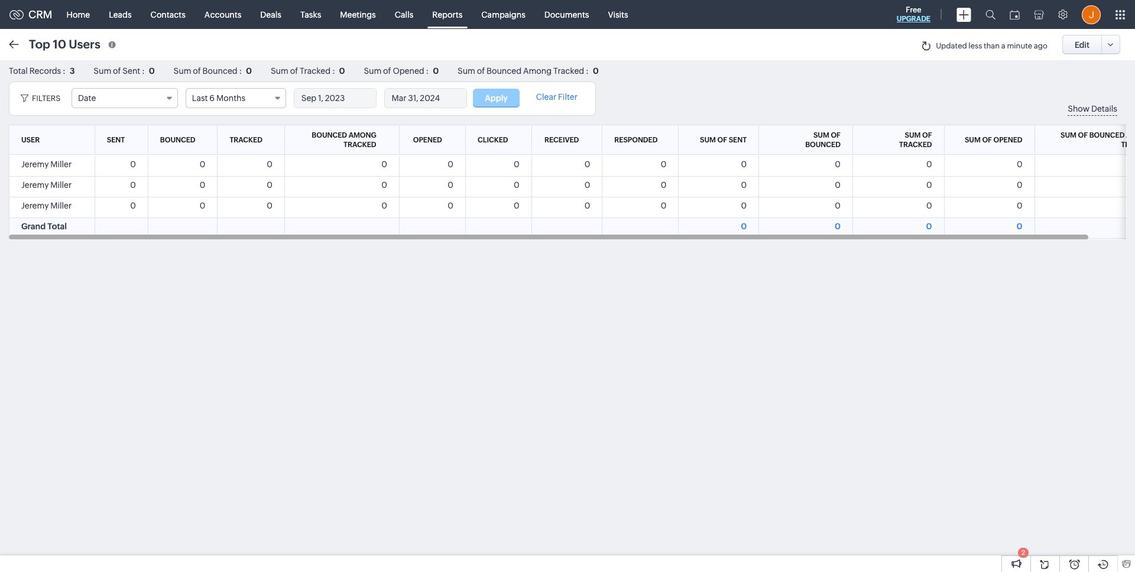 Task type: locate. For each thing, give the bounding box(es) containing it.
logo image
[[9, 10, 24, 19]]

None field
[[72, 88, 178, 108], [186, 88, 286, 108], [72, 88, 178, 108], [186, 88, 286, 108]]

search image
[[986, 9, 996, 20]]

create menu image
[[957, 7, 972, 22]]



Task type: describe. For each thing, give the bounding box(es) containing it.
MMM D, YYYY text field
[[294, 89, 376, 108]]

profile element
[[1075, 0, 1108, 29]]

create menu element
[[950, 0, 979, 29]]

MMM D, YYYY text field
[[385, 89, 466, 108]]

profile image
[[1082, 5, 1101, 24]]

calendar image
[[1010, 10, 1020, 19]]

search element
[[979, 0, 1003, 29]]



Task type: vqa. For each thing, say whether or not it's contained in the screenshot.
logo on the left of page
yes



